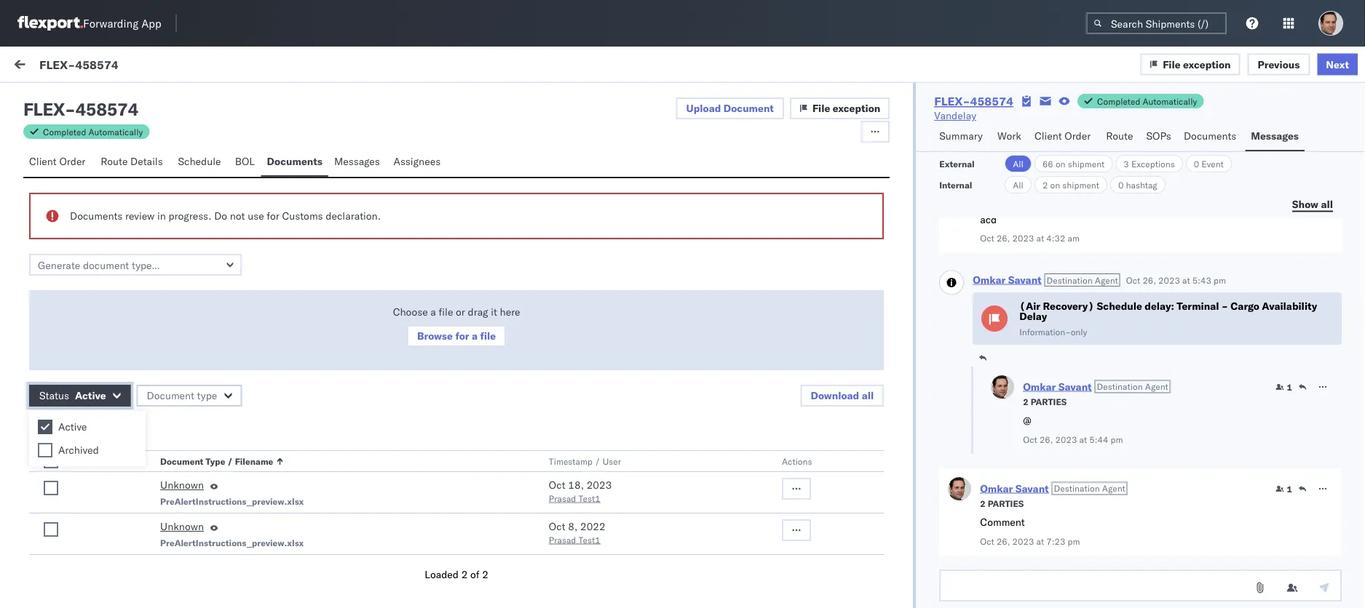 Task type: describe. For each thing, give the bounding box(es) containing it.
1 button for @
[[1276, 382, 1293, 393]]

flex- 458574 for you
[[1055, 555, 1124, 568]]

0 vertical spatial agent
[[1095, 275, 1119, 286]]

prealertinstructions_preview.xlsx for oct 18, 2023
[[160, 496, 304, 507]]

upload
[[687, 102, 721, 115]]

1 vertical spatial completed
[[43, 126, 86, 137]]

omkar up the comment
[[981, 483, 1013, 495]]

all for 2
[[1013, 180, 1024, 190]]

at for comment
[[1037, 536, 1045, 547]]

forwarding app
[[83, 16, 161, 30]]

resize handle column header for related work item/shipment
[[1329, 122, 1346, 609]]

0 vertical spatial messages
[[1252, 130, 1299, 142]]

document for document type / filename
[[160, 456, 203, 467]]

flex- 458574 for latent messaging test.
[[1055, 169, 1124, 182]]

0 horizontal spatial exception
[[833, 102, 881, 115]]

parties for @
[[1031, 397, 1067, 408]]

my work
[[15, 56, 79, 76]]

at for acd
[[1037, 233, 1045, 244]]

26, inside the @ oct 26, 2023 at 5:44 pm
[[1040, 434, 1054, 445]]

omkar savant for oct 26, 2023, 6:30 pm edt
[[71, 289, 135, 302]]

route for route details
[[101, 155, 128, 168]]

0 horizontal spatial client
[[29, 155, 57, 168]]

exception: for exception: unknown customs hold type
[[46, 379, 98, 392]]

omkar left ∙
[[71, 434, 101, 447]]

omkar up latent messaging test.
[[71, 158, 101, 170]]

1 horizontal spatial client
[[1035, 130, 1063, 142]]

1 horizontal spatial client order button
[[1029, 123, 1101, 152]]

5 omkar savant from the top
[[71, 434, 135, 447]]

file inside "button"
[[480, 330, 496, 343]]

1 horizontal spatial customs
[[282, 210, 323, 223]]

2 right of
[[482, 569, 489, 582]]

sender omkar savant
[[389, 61, 482, 72]]

1 horizontal spatial order
[[1065, 130, 1091, 142]]

unknown link for oct 8, 2022
[[160, 520, 204, 538]]

flex
[[23, 98, 65, 120]]

@
[[1024, 414, 1032, 427]]

filtered
[[325, 60, 360, 72]]

next
[[1327, 58, 1350, 70]]

edt for you
[[573, 555, 591, 568]]

0 vertical spatial this
[[44, 489, 63, 502]]

review
[[125, 210, 155, 223]]

0 vertical spatial omkar savant button
[[973, 274, 1042, 286]]

it
[[491, 306, 497, 319]]

1 vertical spatial active
[[58, 421, 87, 434]]

0 vertical spatial file
[[1163, 58, 1181, 70]]

2 5:45 from the top
[[530, 555, 552, 568]]

2023, for a
[[499, 235, 527, 248]]

flex- down 2 on shipment
[[1055, 235, 1086, 248]]

app
[[141, 16, 161, 30]]

timestamp
[[549, 456, 593, 467]]

related work item/shipment
[[1056, 126, 1170, 137]]

0 horizontal spatial messages button
[[328, 149, 388, 177]]

shipment for 2 on shipment
[[1063, 180, 1100, 190]]

availability
[[1263, 300, 1318, 313]]

information-
[[1020, 327, 1071, 338]]

comment
[[981, 516, 1025, 529]]

work for related
[[1089, 126, 1108, 137]]

for inside "button"
[[456, 330, 469, 343]]

omkar savant for latent
[[71, 158, 135, 170]]

download
[[811, 390, 860, 402]]

omkar up filing
[[71, 223, 101, 236]]

flex- down "only"
[[1055, 373, 1086, 386]]

0 vertical spatial client order
[[1035, 130, 1091, 142]]

warehouse
[[100, 460, 155, 472]]

i
[[44, 248, 47, 261]]

flex- 2271801
[[1055, 373, 1130, 386]]

1 horizontal spatial documents button
[[1179, 123, 1246, 152]]

your
[[162, 554, 182, 567]]

|
[[248, 60, 251, 72]]

on for 66
[[1056, 158, 1066, 169]]

1 vertical spatial a
[[431, 306, 436, 319]]

(air recovery) schedule delay: terminal - cargo availability delay information-only
[[1020, 300, 1318, 338]]

work inside button
[[998, 130, 1022, 142]]

@ oct 26, 2023 at 5:44 pm
[[1024, 414, 1124, 445]]

show all button
[[1284, 194, 1342, 216]]

1 oct 26, 2023, 5:45 pm edt from the top
[[461, 461, 591, 473]]

1 horizontal spatial flex-458574
[[935, 94, 1014, 109]]

at for @
[[1080, 434, 1088, 445]]

archived
[[58, 444, 99, 457]]

omkar down acd
[[973, 274, 1006, 286]]

0 vertical spatial document
[[724, 102, 774, 115]]

you
[[121, 554, 138, 567]]

all for download all
[[862, 390, 874, 402]]

0 horizontal spatial customs
[[149, 379, 192, 392]]

unknown link for oct 18, 2023
[[160, 479, 204, 496]]

previous button
[[1248, 53, 1311, 75]]

0 horizontal spatial am
[[49, 248, 63, 261]]

applied
[[287, 60, 321, 72]]

flex- up "only"
[[1055, 300, 1086, 313]]

exception: warehouse devan delay
[[46, 460, 218, 472]]

user
[[603, 456, 621, 467]]

2023, for you
[[499, 555, 527, 568]]

route for route
[[1107, 130, 1134, 142]]

1 horizontal spatial messages button
[[1246, 123, 1305, 152]]

0 for 0 event
[[1194, 158, 1200, 169]]

0 vertical spatial destination
[[1047, 275, 1093, 286]]

choose
[[393, 306, 428, 319]]

2023, for latent messaging test.
[[499, 169, 527, 182]]

internal for internal (0)
[[98, 93, 133, 105]]

savant up exception: unknown customs hold type
[[104, 354, 135, 367]]

0 vertical spatial file exception
[[1163, 58, 1231, 70]]

download all button
[[801, 385, 884, 407]]

2 flex- 458574 from the top
[[1055, 461, 1124, 473]]

oct 26, 2023, 6:30 pm edt
[[461, 300, 591, 313]]

omkar savant button for comment
[[981, 483, 1049, 495]]

0 vertical spatial completed
[[1098, 96, 1141, 107]]

on for 2
[[1051, 180, 1061, 190]]

1 vertical spatial file exception
[[813, 102, 881, 115]]

flex- up vandelay
[[935, 94, 971, 109]]

drag
[[468, 306, 488, 319]]

2 parties for comment
[[981, 499, 1024, 510]]

0 vertical spatial unknown
[[100, 379, 146, 392]]

savant up warehouse
[[104, 434, 135, 447]]

partnership.
[[44, 503, 100, 516]]

0 horizontal spatial completed automatically
[[43, 126, 143, 137]]

with
[[153, 489, 173, 502]]

(0) for internal (0)
[[136, 93, 155, 105]]

2 on shipment
[[1043, 180, 1100, 190]]

- inside "(air recovery) schedule delay: terminal - cargo availability delay information-only"
[[1222, 300, 1229, 313]]

use
[[248, 210, 264, 223]]

2 resize handle column header from the left
[[734, 122, 752, 609]]

edt for a
[[573, 235, 591, 248]]

loaded
[[425, 569, 459, 582]]

acd oct 26, 2023 at 4:32 am
[[981, 213, 1080, 244]]

k,
[[252, 554, 262, 567]]

savant right sender
[[454, 61, 482, 72]]

0 horizontal spatial client order button
[[23, 149, 95, 177]]

bol button
[[229, 149, 261, 177]]

import
[[108, 60, 139, 72]]

0 horizontal spatial automatically
[[89, 126, 143, 137]]

oct 26, 2023, 7:22 pm edt
[[461, 169, 591, 182]]

edt for latent messaging test.
[[573, 169, 591, 182]]

flex- down the @ oct 26, 2023 at 5:44 pm on the right bottom of the page
[[1055, 461, 1086, 473]]

savant up the comment oct 26, 2023 at 7:23 pm
[[1016, 483, 1049, 495]]

devan
[[157, 460, 188, 472]]

0 horizontal spatial order
[[59, 155, 86, 168]]

test.
[[128, 183, 148, 196]]

declaration.
[[326, 210, 381, 223]]

Search Shipments (/) text field
[[1087, 12, 1227, 34]]

timestamp / user button
[[546, 453, 753, 468]]

savant up test.
[[104, 158, 135, 170]]

Generate document type... text field
[[29, 254, 242, 276]]

oct inside "acd oct 26, 2023 at 4:32 am"
[[981, 233, 995, 244]]

1 button for comment
[[1276, 484, 1293, 495]]

recovery)
[[1043, 300, 1095, 313]]

/ inside button
[[595, 456, 601, 467]]

2 up the comment
[[981, 499, 986, 510]]

agent for @
[[1146, 381, 1169, 392]]

/ inside 'button'
[[228, 456, 233, 467]]

0 vertical spatial active
[[75, 390, 106, 402]]

flex- right 66
[[1055, 169, 1086, 182]]

2 right ∙
[[111, 422, 118, 435]]

26, inside the comment oct 26, 2023 at 7:23 pm
[[997, 536, 1011, 547]]

savant down generate document type... text box
[[104, 289, 135, 302]]

agent for comment
[[1103, 483, 1126, 494]]

established,
[[237, 489, 294, 502]]

shipment,
[[184, 554, 231, 567]]

we
[[296, 489, 309, 502]]

1 vertical spatial client order
[[29, 155, 86, 168]]

omkar up @ on the right of the page
[[1024, 381, 1056, 393]]

document type / filename
[[160, 456, 273, 467]]

vandelay link
[[935, 109, 977, 123]]

2 parties button for comment
[[981, 497, 1024, 510]]

improve
[[214, 248, 251, 261]]

schedule inside button
[[178, 155, 221, 168]]

pm for you
[[555, 555, 570, 568]]

1 for @
[[1287, 382, 1293, 393]]

omkar right sender
[[424, 61, 452, 72]]

&
[[243, 554, 249, 567]]

my
[[15, 56, 38, 76]]

great
[[85, 489, 108, 502]]

savant up the @ oct 26, 2023 at 5:44 pm on the right bottom of the page
[[1059, 381, 1092, 393]]

0 horizontal spatial delay
[[191, 460, 218, 472]]

k
[[233, 554, 240, 567]]

omkar savant destination agent for @
[[1024, 381, 1169, 393]]

terminal
[[1177, 300, 1220, 313]]

0 hashtag
[[1119, 180, 1158, 190]]

pm for a
[[555, 235, 570, 248]]

external (0) button
[[17, 86, 92, 114]]

may
[[409, 569, 428, 582]]

pm for @
[[1111, 434, 1124, 445]]

report
[[171, 248, 199, 261]]

browse for a file
[[417, 330, 496, 343]]

1 vertical spatial messages
[[334, 155, 380, 168]]

uploaded files ∙ 2
[[29, 422, 118, 435]]

flex - 458574
[[23, 98, 138, 120]]

savant up (air
[[1009, 274, 1042, 286]]

details
[[130, 155, 163, 168]]

prasad for 8,
[[549, 535, 576, 546]]

prasad for 18,
[[549, 493, 576, 504]]

i am filing a commendation report to improve
[[44, 248, 251, 261]]

messaging
[[76, 183, 125, 196]]

0 horizontal spatial documents button
[[261, 149, 328, 177]]

sops
[[1147, 130, 1172, 142]]

0 horizontal spatial message
[[45, 126, 80, 137]]

(air
[[1020, 300, 1041, 313]]

forwarding
[[83, 16, 139, 30]]

savant down review
[[104, 223, 135, 236]]

progress.
[[169, 210, 212, 223]]

by:
[[363, 60, 377, 72]]

omkar savant for i
[[71, 223, 135, 236]]

oct 26, 2023, 7:00 pm edt
[[461, 235, 591, 248]]

show
[[1293, 198, 1319, 211]]

all button for 2
[[1005, 176, 1032, 194]]

oct inside the @ oct 26, 2023 at 5:44 pm
[[1024, 434, 1038, 445]]



Task type: locate. For each thing, give the bounding box(es) containing it.
2023 down the comment
[[1013, 536, 1035, 547]]

1 horizontal spatial file
[[1163, 58, 1181, 70]]

2023 up the delay: at the right of the page
[[1159, 275, 1181, 286]]

prealertinstructions_preview.xlsx up k
[[160, 538, 304, 549]]

1 vertical spatial automatically
[[89, 126, 143, 137]]

2 prasad from the top
[[549, 535, 576, 546]]

0 horizontal spatial internal
[[98, 93, 133, 105]]

on down 66
[[1051, 180, 1061, 190]]

2 vertical spatial flex- 458574
[[1055, 555, 1124, 568]]

external inside button
[[23, 93, 62, 105]]

do
[[214, 210, 227, 223]]

client up latent
[[29, 155, 57, 168]]

1 1 button from the top
[[1276, 382, 1293, 393]]

pm inside the @ oct 26, 2023 at 5:44 pm
[[1111, 434, 1124, 445]]

delay inside "(air recovery) schedule delay: terminal - cargo availability delay information-only"
[[1020, 310, 1048, 323]]

1 horizontal spatial parties
[[1031, 397, 1067, 408]]

at
[[1037, 233, 1045, 244], [1183, 275, 1191, 286], [1080, 434, 1088, 445], [1037, 536, 1045, 547]]

pm
[[555, 169, 570, 182], [555, 235, 570, 248], [555, 300, 570, 313], [555, 461, 570, 473], [555, 555, 570, 568]]

1 edt from the top
[[573, 169, 591, 182]]

1 prealertinstructions_preview.xlsx from the top
[[160, 496, 304, 507]]

sender
[[389, 61, 417, 72]]

1 horizontal spatial internal
[[940, 180, 973, 190]]

flex-
[[39, 57, 75, 72], [935, 94, 971, 109], [1055, 169, 1086, 182], [1055, 235, 1086, 248], [1055, 300, 1086, 313], [1055, 373, 1086, 386], [1055, 461, 1086, 473], [1055, 555, 1086, 568]]

all for 66
[[1013, 158, 1024, 169]]

1 horizontal spatial for
[[456, 330, 469, 343]]

oct 26, 2023, 5:45 pm edt up of
[[461, 555, 591, 568]]

0 horizontal spatial messages
[[334, 155, 380, 168]]

0 vertical spatial 2 parties button
[[1024, 395, 1067, 408]]

document for document type
[[147, 390, 194, 402]]

work up the external (0)
[[42, 56, 79, 76]]

5 edt from the top
[[573, 555, 591, 568]]

route details button
[[95, 149, 172, 177]]

1 flex- 458574 from the top
[[1055, 169, 1124, 182]]

test1 inside oct 8, 2022 prasad test1
[[579, 535, 601, 546]]

omkar savant destination agent up the @ oct 26, 2023 at 5:44 pm on the right bottom of the page
[[1024, 381, 1169, 393]]

schedule button
[[172, 149, 229, 177]]

omkar savant up status active
[[71, 354, 135, 367]]

only
[[1071, 327, 1088, 338]]

1 vertical spatial message
[[45, 126, 80, 137]]

0 vertical spatial unknown link
[[160, 479, 204, 496]]

all down "work" button
[[1013, 158, 1024, 169]]

message inside button
[[177, 60, 220, 72]]

∙
[[102, 422, 109, 435]]

route
[[1107, 130, 1134, 142], [101, 155, 128, 168]]

1 vertical spatial flex-458574
[[935, 94, 1014, 109]]

client up 66
[[1035, 130, 1063, 142]]

2 pm from the top
[[555, 235, 570, 248]]

at left 5:43
[[1183, 275, 1191, 286]]

oct 18, 2023 prasad test1
[[549, 479, 612, 504]]

omkar savant button up @ on the right of the page
[[1024, 381, 1092, 393]]

0 vertical spatial exception:
[[46, 379, 98, 392]]

file left or at the bottom
[[439, 306, 453, 319]]

document up this
[[160, 456, 203, 467]]

1 horizontal spatial message
[[177, 60, 220, 72]]

documents for documents button to the left
[[267, 155, 323, 168]]

2 / from the left
[[595, 456, 601, 467]]

all for show all
[[1322, 198, 1334, 211]]

flex- down 7:23
[[1055, 555, 1086, 568]]

2 edt from the top
[[573, 235, 591, 248]]

0 vertical spatial pm
[[1214, 275, 1227, 286]]

destination for @
[[1097, 381, 1143, 392]]

None text field
[[940, 570, 1342, 602]]

0 vertical spatial route
[[1107, 130, 1134, 142]]

0 horizontal spatial (0)
[[64, 93, 83, 105]]

oct inside the comment oct 26, 2023 at 7:23 pm
[[981, 536, 995, 547]]

a down the drag
[[472, 330, 478, 343]]

documents review in progress. do not use for customs declaration.
[[70, 210, 381, 223]]

1 horizontal spatial route
[[1107, 130, 1134, 142]]

document type
[[147, 390, 217, 402]]

0 vertical spatial on
[[1056, 158, 1066, 169]]

unknown link
[[160, 479, 204, 496], [160, 520, 204, 538]]

work right summary button
[[998, 130, 1022, 142]]

external for external
[[940, 158, 975, 169]]

work button
[[992, 123, 1029, 152]]

this inside we are notifying you that your shipment, k & k, devan has been delayed. this often may
[[381, 554, 401, 567]]

in
[[157, 210, 166, 223]]

0 vertical spatial delay
[[1020, 310, 1048, 323]]

am right 4:32
[[1068, 233, 1080, 244]]

1 vertical spatial destination
[[1097, 381, 1143, 392]]

for down or at the bottom
[[456, 330, 469, 343]]

1 vertical spatial for
[[456, 330, 469, 343]]

previous
[[1258, 58, 1300, 70]]

for
[[267, 210, 280, 223], [456, 330, 469, 343]]

edt right 6:30
[[573, 300, 591, 313]]

2022
[[580, 521, 606, 534]]

file down it
[[480, 330, 496, 343]]

choose a file or drag it here
[[393, 306, 521, 319]]

file exception
[[1163, 58, 1231, 70], [813, 102, 881, 115]]

3 flex- 458574 from the top
[[1055, 555, 1124, 568]]

all right download
[[862, 390, 874, 402]]

at inside the comment oct 26, 2023 at 7:23 pm
[[1037, 536, 1045, 547]]

2 unknown link from the top
[[160, 520, 204, 538]]

0 vertical spatial all
[[1013, 158, 1024, 169]]

status active
[[39, 390, 106, 402]]

1 vertical spatial shipment
[[1063, 180, 1100, 190]]

1 omkar savant from the top
[[71, 158, 135, 170]]

5 pm from the top
[[555, 555, 570, 568]]

at left 7:23
[[1037, 536, 1045, 547]]

None checkbox
[[44, 455, 58, 469], [44, 523, 58, 538], [44, 455, 58, 469], [44, 523, 58, 538]]

1 test1 from the top
[[579, 493, 601, 504]]

pm inside the comment oct 26, 2023 at 7:23 pm
[[1068, 536, 1081, 547]]

1 exception: from the top
[[46, 379, 98, 392]]

2 vertical spatial pm
[[1068, 536, 1081, 547]]

None checkbox
[[38, 420, 52, 435], [38, 444, 52, 458], [44, 481, 58, 496], [38, 420, 52, 435], [38, 444, 52, 458], [44, 481, 58, 496]]

0 vertical spatial work
[[141, 60, 165, 72]]

route inside 'button'
[[1107, 130, 1134, 142]]

client order up 66 on shipment
[[1035, 130, 1091, 142]]

1 horizontal spatial exception
[[1184, 58, 1231, 70]]

file
[[1163, 58, 1181, 70], [813, 102, 831, 115]]

2 parties for @
[[1024, 397, 1067, 408]]

document inside 'button'
[[160, 456, 203, 467]]

2 omkar savant from the top
[[71, 223, 135, 236]]

3 pm from the top
[[555, 300, 570, 313]]

file exception button
[[1141, 53, 1241, 75], [1141, 53, 1241, 75], [790, 98, 890, 119], [790, 98, 890, 119]]

unknown for oct 8, 2022
[[160, 521, 204, 534]]

sops button
[[1141, 123, 1179, 152]]

external (0)
[[23, 93, 83, 105]]

0 horizontal spatial file exception
[[813, 102, 881, 115]]

1 5:45 from the top
[[530, 461, 552, 473]]

2 parties button up the comment
[[981, 497, 1024, 510]]

work right import
[[141, 60, 165, 72]]

messages
[[1252, 130, 1299, 142], [334, 155, 380, 168]]

oct 26, 2023 at 5:43 pm
[[1127, 275, 1227, 286]]

unknown up ∙
[[100, 379, 146, 392]]

0
[[1194, 158, 1200, 169], [1119, 180, 1124, 190]]

2023 inside "acd oct 26, 2023 at 4:32 am"
[[1013, 233, 1035, 244]]

3 resize handle column header from the left
[[1031, 122, 1049, 609]]

pm right "5:44"
[[1111, 434, 1124, 445]]

0 vertical spatial 1
[[254, 60, 260, 72]]

or
[[456, 306, 465, 319]]

2 2023, from the top
[[499, 235, 527, 248]]

edt right 7:22
[[573, 169, 591, 182]]

2 vertical spatial destination
[[1054, 483, 1100, 494]]

latent messaging test.
[[44, 183, 148, 196]]

pm for latent messaging test.
[[555, 169, 570, 182]]

1 horizontal spatial schedule
[[1097, 300, 1143, 313]]

0 vertical spatial external
[[23, 93, 62, 105]]

upload document
[[687, 102, 774, 115]]

documents button right the bol
[[261, 149, 328, 177]]

this
[[44, 489, 63, 502], [381, 554, 401, 567]]

0 vertical spatial omkar savant destination agent
[[973, 274, 1119, 286]]

pm
[[1214, 275, 1227, 286], [1111, 434, 1124, 445], [1068, 536, 1081, 547]]

1 vertical spatial omkar savant button
[[1024, 381, 1092, 393]]

/ left user
[[595, 456, 601, 467]]

cargo
[[1231, 300, 1260, 313]]

3 2023, from the top
[[499, 300, 527, 313]]

0 left event
[[1194, 158, 1200, 169]]

message down "flex - 458574"
[[45, 126, 80, 137]]

all button for 66
[[1005, 155, 1032, 173]]

type inside 'button'
[[206, 456, 225, 467]]

2 up @ on the right of the page
[[1024, 397, 1029, 408]]

am inside "acd oct 26, 2023 at 4:32 am"
[[1068, 233, 1080, 244]]

shipment for 66 on shipment
[[1068, 158, 1105, 169]]

work for my
[[42, 56, 79, 76]]

1 horizontal spatial a
[[431, 306, 436, 319]]

at inside "acd oct 26, 2023 at 4:32 am"
[[1037, 233, 1045, 244]]

flex-458574 link
[[935, 94, 1014, 109]]

66 on shipment
[[1043, 158, 1105, 169]]

1 vertical spatial unknown link
[[160, 520, 204, 538]]

4 pm from the top
[[555, 461, 570, 473]]

type
[[220, 379, 243, 392], [206, 456, 225, 467]]

1 vertical spatial delay
[[191, 460, 218, 472]]

browse
[[417, 330, 453, 343]]

internal for internal
[[940, 180, 973, 190]]

all button
[[1005, 155, 1032, 173], [1005, 176, 1032, 194]]

2023 inside the @ oct 26, 2023 at 5:44 pm
[[1056, 434, 1078, 445]]

client order button up 66 on shipment
[[1029, 123, 1101, 152]]

0 horizontal spatial work
[[141, 60, 165, 72]]

resize handle column header for message
[[437, 122, 455, 609]]

omkar savant destination agent up (air
[[973, 274, 1119, 286]]

unknown link down with this contract established, we partnership.
[[160, 520, 204, 538]]

internal inside button
[[98, 93, 133, 105]]

1 vertical spatial file
[[480, 330, 496, 343]]

1 horizontal spatial this
[[381, 554, 401, 567]]

download all
[[811, 390, 874, 402]]

at left 4:32
[[1037, 233, 1045, 244]]

1 resize handle column header from the left
[[437, 122, 455, 609]]

summary
[[940, 130, 983, 142]]

0 for 0 hashtag
[[1119, 180, 1124, 190]]

1 horizontal spatial client order
[[1035, 130, 1091, 142]]

0 vertical spatial for
[[267, 210, 280, 223]]

0 vertical spatial shipment
[[1068, 158, 1105, 169]]

0 vertical spatial type
[[220, 379, 243, 392]]

2023 for comment
[[1013, 536, 1035, 547]]

comment oct 26, 2023 at 7:23 pm
[[981, 516, 1081, 547]]

at inside the @ oct 26, 2023 at 5:44 pm
[[1080, 434, 1088, 445]]

3 omkar savant from the top
[[71, 289, 135, 302]]

0 horizontal spatial /
[[228, 456, 233, 467]]

1 horizontal spatial delay
[[1020, 310, 1048, 323]]

1 / from the left
[[228, 456, 233, 467]]

flex- 458574
[[1055, 169, 1124, 182], [1055, 461, 1124, 473], [1055, 555, 1124, 568]]

2 (0) from the left
[[136, 93, 155, 105]]

internal down import
[[98, 93, 133, 105]]

2
[[1043, 180, 1048, 190], [1024, 397, 1029, 408], [111, 422, 118, 435], [981, 499, 986, 510], [462, 569, 468, 582], [482, 569, 489, 582]]

work inside button
[[141, 60, 165, 72]]

am right i
[[49, 248, 63, 261]]

0 horizontal spatial documents
[[70, 210, 123, 223]]

2 prealertinstructions_preview.xlsx from the top
[[160, 538, 304, 549]]

order up 66 on shipment
[[1065, 130, 1091, 142]]

1 horizontal spatial work
[[998, 130, 1022, 142]]

exception: up uploaded files ∙ 2
[[46, 379, 98, 392]]

1 horizontal spatial /
[[595, 456, 601, 467]]

documents for documents review in progress. do not use for customs declaration.
[[70, 210, 123, 223]]

2 left of
[[462, 569, 468, 582]]

exception: for exception: warehouse devan delay
[[46, 460, 98, 472]]

unknown link down devan on the left
[[160, 479, 204, 496]]

documents for the rightmost documents button
[[1184, 130, 1237, 142]]

test1 down the 18,
[[579, 493, 601, 504]]

is
[[66, 489, 74, 502]]

resize handle column header for category
[[1031, 122, 1049, 609]]

test1 for 2022
[[579, 535, 601, 546]]

external for external (0)
[[23, 93, 62, 105]]

this left 'is'
[[44, 489, 63, 502]]

filename
[[235, 456, 273, 467]]

parties
[[1031, 397, 1067, 408], [988, 499, 1024, 510]]

1 horizontal spatial pm
[[1111, 434, 1124, 445]]

destination for comment
[[1054, 483, 1100, 494]]

completed automatically
[[1098, 96, 1198, 107], [43, 126, 143, 137]]

oct inside oct 8, 2022 prasad test1
[[549, 521, 566, 534]]

2023 for acd
[[1013, 233, 1035, 244]]

1 (0) from the left
[[64, 93, 83, 105]]

1 prasad from the top
[[549, 493, 576, 504]]

work
[[141, 60, 165, 72], [998, 130, 1022, 142]]

customs right use
[[282, 210, 323, 223]]

edt
[[573, 169, 591, 182], [573, 235, 591, 248], [573, 300, 591, 313], [573, 461, 591, 473], [573, 555, 591, 568]]

5 2023, from the top
[[499, 555, 527, 568]]

documents up the 0 event
[[1184, 130, 1237, 142]]

1 vertical spatial route
[[101, 155, 128, 168]]

0 horizontal spatial pm
[[1068, 536, 1081, 547]]

2 vertical spatial document
[[160, 456, 203, 467]]

oct inside oct 18, 2023 prasad test1
[[549, 479, 566, 492]]

automatically up the route details
[[89, 126, 143, 137]]

active
[[75, 390, 106, 402], [58, 421, 87, 434]]

document up category
[[724, 102, 774, 115]]

5:45 up oct 18, 2023 prasad test1
[[530, 461, 552, 473]]

0 vertical spatial work
[[42, 56, 79, 76]]

0 vertical spatial order
[[1065, 130, 1091, 142]]

route inside button
[[101, 155, 128, 168]]

2 horizontal spatial documents
[[1184, 130, 1237, 142]]

schedule inside "(air recovery) schedule delay: terminal - cargo availability delay information-only"
[[1097, 300, 1143, 313]]

2023 inside the comment oct 26, 2023 at 7:23 pm
[[1013, 536, 1035, 547]]

all button down "work" button
[[1005, 155, 1032, 173]]

are
[[61, 554, 75, 567]]

document
[[724, 102, 774, 115], [147, 390, 194, 402], [160, 456, 203, 467]]

2 vertical spatial a
[[472, 330, 478, 343]]

resize handle column header
[[437, 122, 455, 609], [734, 122, 752, 609], [1031, 122, 1049, 609], [1329, 122, 1346, 609]]

2 all from the top
[[1013, 180, 1024, 190]]

0 horizontal spatial schedule
[[178, 155, 221, 168]]

0 horizontal spatial file
[[813, 102, 831, 115]]

1 unknown link from the top
[[160, 479, 204, 496]]

2 parties up the comment
[[981, 499, 1024, 510]]

event
[[1202, 158, 1224, 169]]

0 vertical spatial exception
[[1184, 58, 1231, 70]]

1 horizontal spatial completed automatically
[[1098, 96, 1198, 107]]

messages up declaration.
[[334, 155, 380, 168]]

omkar savant button for @
[[1024, 381, 1092, 393]]

0 vertical spatial parties
[[1031, 397, 1067, 408]]

flexport. image
[[17, 16, 83, 31]]

0 event
[[1194, 158, 1224, 169]]

0 vertical spatial 2 parties
[[1024, 397, 1067, 408]]

66
[[1043, 158, 1054, 169]]

2 vertical spatial omkar savant destination agent
[[981, 483, 1126, 495]]

5:45 down oct 8, 2022 prasad test1
[[530, 555, 552, 568]]

work right related
[[1089, 126, 1108, 137]]

2 test1 from the top
[[579, 535, 601, 546]]

order up latent
[[59, 155, 86, 168]]

omkar up status active
[[71, 354, 101, 367]]

actions
[[782, 456, 813, 467]]

status
[[39, 390, 69, 402]]

2023 for @
[[1056, 434, 1078, 445]]

26, inside "acd oct 26, 2023 at 4:32 am"
[[997, 233, 1011, 244]]

1 all from the top
[[1013, 158, 1024, 169]]

1 pm from the top
[[555, 169, 570, 182]]

omkar savant destination agent for comment
[[981, 483, 1126, 495]]

(0) for external (0)
[[64, 93, 83, 105]]

timestamp / user
[[549, 456, 621, 467]]

1 vertical spatial pm
[[1111, 434, 1124, 445]]

flex-458574 down the forwarding app link
[[39, 57, 119, 72]]

1 vertical spatial agent
[[1146, 381, 1169, 392]]

2 parties button
[[1024, 395, 1067, 408], [981, 497, 1024, 510]]

2 exception: from the top
[[46, 460, 98, 472]]

0 vertical spatial customs
[[282, 210, 323, 223]]

pm right 7:22
[[555, 169, 570, 182]]

2 parties button up @ on the right of the page
[[1024, 395, 1067, 408]]

0 vertical spatial automatically
[[1143, 96, 1198, 107]]

2023 inside oct 18, 2023 prasad test1
[[587, 479, 612, 492]]

omkar down filing
[[71, 289, 101, 302]]

1 2023, from the top
[[499, 169, 527, 182]]

3 exceptions
[[1124, 158, 1175, 169]]

oct 26, 2023, 5:45 pm edt up the 18,
[[461, 461, 591, 473]]

2 oct 26, 2023, 5:45 pm edt from the top
[[461, 555, 591, 568]]

acd
[[981, 213, 997, 226]]

latent
[[44, 183, 73, 196]]

2 parties button for @
[[1024, 395, 1067, 408]]

0 vertical spatial schedule
[[178, 155, 221, 168]]

parties for comment
[[988, 499, 1024, 510]]

unknown
[[100, 379, 146, 392], [160, 479, 204, 492], [160, 521, 204, 534]]

2023 left "5:44"
[[1056, 434, 1078, 445]]

completed automatically down "flex - 458574"
[[43, 126, 143, 137]]

1 vertical spatial work
[[1089, 126, 1108, 137]]

messages down previous button
[[1252, 130, 1299, 142]]

1 vertical spatial this
[[381, 554, 401, 567]]

all
[[1322, 198, 1334, 211], [862, 390, 874, 402]]

message button
[[171, 47, 244, 86]]

prealertinstructions_preview.xlsx for oct 8, 2022
[[160, 538, 304, 549]]

(0)
[[64, 93, 83, 105], [136, 93, 155, 105]]

upload document button
[[676, 98, 784, 119]]

8,
[[568, 521, 578, 534]]

message left the | in the top of the page
[[177, 60, 220, 72]]

a inside "button"
[[472, 330, 478, 343]]

this is
[[44, 489, 74, 502]]

test1 inside oct 18, 2023 prasad test1
[[579, 493, 601, 504]]

document type button
[[137, 385, 242, 407]]

0 vertical spatial documents
[[1184, 130, 1237, 142]]

destination up "5:44"
[[1097, 381, 1143, 392]]

type up contract
[[206, 456, 225, 467]]

item/shipment
[[1110, 126, 1170, 137]]

0 horizontal spatial file
[[439, 306, 453, 319]]

prasad inside oct 18, 2023 prasad test1
[[549, 493, 576, 504]]

0 vertical spatial flex-458574
[[39, 57, 119, 72]]

1 vertical spatial oct 26, 2023, 5:45 pm edt
[[461, 555, 591, 568]]

here
[[500, 306, 521, 319]]

documents right bol button
[[267, 155, 323, 168]]

2 horizontal spatial a
[[472, 330, 478, 343]]

internal (0) button
[[92, 86, 163, 114]]

of
[[471, 569, 480, 582]]

pm right 7:00
[[555, 235, 570, 248]]

unknown for oct 18, 2023
[[160, 479, 204, 492]]

4 2023, from the top
[[499, 461, 527, 473]]

0 vertical spatial file
[[439, 306, 453, 319]]

4 resize handle column header from the left
[[1329, 122, 1346, 609]]

agent up the 1366815
[[1095, 275, 1119, 286]]

flex- right my
[[39, 57, 75, 72]]

2 down 66
[[1043, 180, 1048, 190]]

1 for comment
[[1287, 484, 1293, 495]]

4 omkar savant from the top
[[71, 354, 135, 367]]

1 vertical spatial 1
[[1287, 382, 1293, 393]]

4 edt from the top
[[573, 461, 591, 473]]

client order button
[[1029, 123, 1101, 152], [23, 149, 95, 177]]

prasad inside oct 8, 2022 prasad test1
[[549, 535, 576, 546]]

1 horizontal spatial external
[[940, 158, 975, 169]]

route up messaging
[[101, 155, 128, 168]]

type right hold
[[220, 379, 243, 392]]

delayed.
[[339, 554, 379, 567]]

test1 for 2023
[[579, 493, 601, 504]]

0 vertical spatial oct 26, 2023, 5:45 pm edt
[[461, 461, 591, 473]]

3 edt from the top
[[573, 300, 591, 313]]

external down summary button
[[940, 158, 975, 169]]

document left type
[[147, 390, 194, 402]]

1 horizontal spatial completed
[[1098, 96, 1141, 107]]

1 horizontal spatial all
[[1322, 198, 1334, 211]]

pm for comment
[[1068, 536, 1081, 547]]

(0) down import work button
[[136, 93, 155, 105]]

1 vertical spatial internal
[[940, 180, 973, 190]]

1 vertical spatial 0
[[1119, 180, 1124, 190]]

automatically up sops
[[1143, 96, 1198, 107]]

2 all button from the top
[[1005, 176, 1032, 194]]

completed automatically up 'item/shipment'
[[1098, 96, 1198, 107]]

0 horizontal spatial a
[[92, 248, 97, 261]]

schedule left the delay: at the right of the page
[[1097, 300, 1143, 313]]

internal down summary button
[[940, 180, 973, 190]]

2 1 button from the top
[[1276, 484, 1293, 495]]

destination down "5:44"
[[1054, 483, 1100, 494]]

pm right 7:23
[[1068, 536, 1081, 547]]

prasad down '8,'
[[549, 535, 576, 546]]

1 all button from the top
[[1005, 155, 1032, 173]]

show all
[[1293, 198, 1334, 211]]



Task type: vqa. For each thing, say whether or not it's contained in the screenshot.


